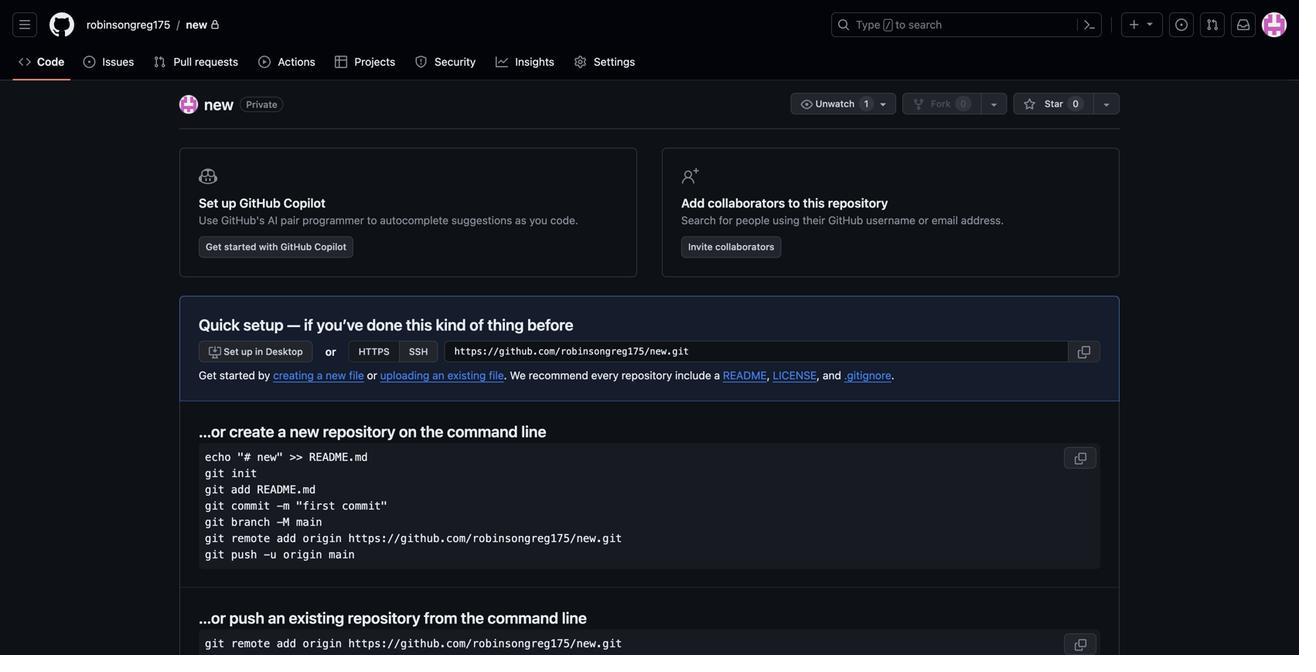 Task type: locate. For each thing, give the bounding box(es) containing it.
1 vertical spatial …or
[[199, 609, 226, 627]]

0 vertical spatial issue opened image
[[1176, 19, 1189, 31]]

plus image
[[1129, 19, 1141, 31]]

suggestions
[[452, 214, 512, 227]]

/ right type
[[886, 20, 891, 31]]

-
[[277, 500, 283, 513], [277, 516, 283, 529], [264, 549, 270, 561]]

notifications image
[[1238, 19, 1250, 31]]

github right their at the top of page
[[829, 214, 864, 227]]

0 horizontal spatial the
[[421, 422, 444, 441]]

started for by
[[220, 369, 255, 382]]

or left email
[[919, 214, 929, 227]]

1 horizontal spatial an
[[433, 369, 445, 382]]

main down commit"
[[329, 549, 355, 561]]

homepage image
[[50, 12, 74, 37]]

/ left lock "icon"
[[177, 18, 180, 31]]

robinsongreg175 link
[[80, 12, 177, 37]]

settings link
[[568, 50, 643, 74]]

this up their at the top of page
[[804, 196, 825, 210]]

their
[[803, 214, 826, 227]]

. left we
[[504, 369, 507, 382]]

0 horizontal spatial issue opened image
[[83, 56, 95, 68]]

0 vertical spatial to
[[896, 18, 906, 31]]

1 horizontal spatial 0
[[1073, 98, 1079, 109]]

pull
[[174, 55, 192, 68]]

1 horizontal spatial this
[[804, 196, 825, 210]]

repository inside add collaborators to this repository search for people using their github username or email address.
[[828, 196, 889, 210]]

graph image
[[496, 56, 508, 68]]

get down use
[[206, 241, 222, 252]]

readme.md right >>
[[309, 451, 368, 464]]

collaborators inside add collaborators to this repository search for people using their github username or email address.
[[708, 196, 786, 210]]

0 vertical spatial get
[[206, 241, 222, 252]]

new
[[186, 18, 208, 31], [204, 95, 234, 113], [326, 369, 346, 382], [290, 422, 320, 441]]

2 vertical spatial to
[[367, 214, 377, 227]]

…or for …or push an existing repository from the command line
[[199, 609, 226, 627]]

1 vertical spatial issue opened image
[[83, 56, 95, 68]]

ai
[[268, 214, 278, 227]]

new link
[[180, 12, 226, 37], [204, 95, 234, 113]]

list
[[80, 12, 823, 37]]

git pull request image left notifications image
[[1207, 19, 1219, 31]]

collaborators down people
[[716, 241, 775, 252]]

0 horizontal spatial ,
[[767, 369, 770, 382]]

1 …or from the top
[[199, 422, 226, 441]]

this
[[804, 196, 825, 210], [406, 316, 432, 334]]

0 vertical spatial set
[[199, 196, 219, 210]]

requests
[[195, 55, 238, 68]]

git pull request image left pull
[[154, 56, 166, 68]]

2 …or from the top
[[199, 609, 226, 627]]

1 vertical spatial get
[[199, 369, 217, 382]]

echo "# new" >> readme.md git init git add readme.md git commit -m "first commit" git branch -m main git remote add origin https://github.com/robinsongreg175/new.git git push -u origin main
[[205, 451, 622, 561]]

repository right every
[[622, 369, 673, 382]]

issue opened image for git pull request image in the pull requests link
[[83, 56, 95, 68]]

to inside add collaborators to this repository search for people using their github username or email address.
[[789, 196, 801, 210]]

line
[[522, 422, 547, 441], [562, 609, 587, 627]]

1 0 from the left
[[961, 98, 967, 109]]

repository
[[828, 196, 889, 210], [622, 369, 673, 382], [323, 422, 396, 441], [348, 609, 421, 627]]

to for search
[[896, 18, 906, 31]]

get
[[206, 241, 222, 252], [199, 369, 217, 382]]

fork
[[931, 98, 951, 109]]

up left in at the bottom left
[[241, 346, 253, 357]]

issue opened image for rightmost git pull request image
[[1176, 19, 1189, 31]]

2 horizontal spatial to
[[896, 18, 906, 31]]

triangle down image
[[1144, 17, 1157, 30]]

1 horizontal spatial /
[[886, 20, 891, 31]]

started for with
[[224, 241, 257, 252]]

1 vertical spatial copy to clipboard image
[[1075, 453, 1087, 465]]

0 vertical spatial git pull request image
[[1207, 19, 1219, 31]]

desktop download image
[[209, 346, 221, 359]]

1 horizontal spatial main
[[329, 549, 355, 561]]

quick setup — if you've done this kind of thing before
[[199, 316, 574, 334]]

0 vertical spatial https://github.com/robinsongreg175/new.git
[[349, 532, 622, 545]]

0 vertical spatial this
[[804, 196, 825, 210]]

2 https://github.com/robinsongreg175/new.git from the top
[[349, 638, 622, 650]]

invite collaborators
[[689, 241, 775, 252]]

get down desktop download icon
[[199, 369, 217, 382]]

set right desktop download icon
[[224, 346, 239, 357]]

. right and
[[892, 369, 895, 382]]

0
[[961, 98, 967, 109], [1073, 98, 1079, 109]]

0 horizontal spatial /
[[177, 18, 180, 31]]

/
[[177, 18, 180, 31], [886, 20, 891, 31]]

Clone URL text field
[[445, 341, 1069, 363]]

1 horizontal spatial .
[[892, 369, 895, 382]]

set inside set up github copilot use github's ai pair programmer to autocomplete suggestions as you code.
[[199, 196, 219, 210]]

2 vertical spatial add
[[277, 638, 296, 650]]

new"
[[257, 451, 283, 464]]

2 git from the top
[[205, 484, 225, 496]]

started left by
[[220, 369, 255, 382]]

1 vertical spatial remote
[[231, 638, 270, 650]]

github up ai
[[240, 196, 281, 210]]

1 vertical spatial started
[[220, 369, 255, 382]]

to right the programmer
[[367, 214, 377, 227]]

or down https button
[[367, 369, 378, 382]]

/ inside robinsongreg175 /
[[177, 18, 180, 31]]

1 vertical spatial an
[[268, 609, 285, 627]]

0 vertical spatial up
[[222, 196, 236, 210]]

repository for add collaborators to this repository search for people using their github username or email address.
[[828, 196, 889, 210]]

1 . from the left
[[504, 369, 507, 382]]

github inside add collaborators to this repository search for people using their github username or email address.
[[829, 214, 864, 227]]

0 vertical spatial started
[[224, 241, 257, 252]]

the right on
[[421, 422, 444, 441]]

repo forked image
[[913, 98, 925, 111]]

0 vertical spatial …or
[[199, 422, 226, 441]]

uploading an existing file link
[[380, 369, 504, 382]]

1 horizontal spatial issue opened image
[[1176, 19, 1189, 31]]

1 horizontal spatial line
[[562, 609, 587, 627]]

0 vertical spatial add
[[231, 484, 251, 496]]

copilot image
[[199, 167, 217, 186]]

line for …or push an existing repository from the command line
[[562, 609, 587, 627]]

4 git from the top
[[205, 516, 225, 529]]

origin right u
[[283, 549, 322, 561]]

copilot up pair
[[284, 196, 326, 210]]

kind
[[436, 316, 466, 334]]

command for …or push an existing repository from the command line
[[488, 609, 559, 627]]

0 horizontal spatial to
[[367, 214, 377, 227]]

an down u
[[268, 609, 285, 627]]

,
[[767, 369, 770, 382], [817, 369, 820, 382]]

readme
[[723, 369, 767, 382]]

/ inside 'type / to search'
[[886, 20, 891, 31]]

1 horizontal spatial up
[[241, 346, 253, 357]]

0 horizontal spatial .
[[504, 369, 507, 382]]

to up using
[[789, 196, 801, 210]]

quick
[[199, 316, 240, 334]]

1 horizontal spatial existing
[[448, 369, 486, 382]]

0 horizontal spatial git pull request image
[[154, 56, 166, 68]]

0 vertical spatial push
[[231, 549, 257, 561]]

1 horizontal spatial to
[[789, 196, 801, 210]]

0 vertical spatial collaborators
[[708, 196, 786, 210]]

2 horizontal spatial a
[[715, 369, 720, 382]]

copilot down the programmer
[[315, 241, 347, 252]]

a up "new""
[[278, 422, 286, 441]]

get started with github copilot
[[206, 241, 347, 252]]

to left "search"
[[896, 18, 906, 31]]

new left lock "icon"
[[186, 18, 208, 31]]

copy to clipboard image
[[1079, 346, 1091, 359], [1075, 453, 1087, 465], [1075, 639, 1087, 652]]

up inside set up github copilot use github's ai pair programmer to autocomplete suggestions as you code.
[[222, 196, 236, 210]]

readme.md up m
[[257, 484, 316, 496]]

1 vertical spatial command
[[488, 609, 559, 627]]

, left and
[[817, 369, 820, 382]]

1 vertical spatial git pull request image
[[154, 56, 166, 68]]

1 vertical spatial github
[[829, 214, 864, 227]]

shield image
[[415, 56, 428, 68]]

set inside set up in desktop link
[[224, 346, 239, 357]]

1 vertical spatial https://github.com/robinsongreg175/new.git
[[349, 638, 622, 650]]

0 horizontal spatial existing
[[289, 609, 344, 627]]

done
[[367, 316, 403, 334]]

thing
[[488, 316, 524, 334]]

.
[[504, 369, 507, 382], [892, 369, 895, 382]]

desktop
[[266, 346, 303, 357]]

file down https button
[[349, 369, 364, 382]]

this inside add collaborators to this repository search for people using their github username or email address.
[[804, 196, 825, 210]]

- up the m
[[277, 500, 283, 513]]

a right include
[[715, 369, 720, 382]]

lock image
[[211, 20, 220, 29]]

or up the creating a new file link
[[326, 345, 336, 358]]

new link up pull requests
[[180, 12, 226, 37]]

new link right owner avatar
[[204, 95, 234, 113]]

1 https://github.com/robinsongreg175/new.git from the top
[[349, 532, 622, 545]]

repository up git remote add origin https://github.com/robinsongreg175/new.git
[[348, 609, 421, 627]]

1 horizontal spatial set
[[224, 346, 239, 357]]

0 vertical spatial the
[[421, 422, 444, 441]]

1 vertical spatial or
[[326, 345, 336, 358]]

repository left on
[[323, 422, 396, 441]]

2 vertical spatial or
[[367, 369, 378, 382]]

https://github.com/robinsongreg175/new.git
[[349, 532, 622, 545], [349, 638, 622, 650]]

6 git from the top
[[205, 549, 225, 561]]

1 remote from the top
[[231, 532, 270, 545]]

0 vertical spatial an
[[433, 369, 445, 382]]

1 vertical spatial set
[[224, 346, 239, 357]]

to
[[896, 18, 906, 31], [789, 196, 801, 210], [367, 214, 377, 227]]

existing
[[448, 369, 486, 382], [289, 609, 344, 627]]

main down "first
[[296, 516, 322, 529]]

collaborators for invite
[[716, 241, 775, 252]]

origin
[[303, 532, 342, 545], [283, 549, 322, 561], [303, 638, 342, 650]]

0 vertical spatial or
[[919, 214, 929, 227]]

2 0 from the left
[[1073, 98, 1079, 109]]

issue opened image left "issues"
[[83, 56, 95, 68]]

1 vertical spatial collaborators
[[716, 241, 775, 252]]

init
[[231, 467, 257, 480]]

the right from
[[461, 609, 484, 627]]

as
[[515, 214, 527, 227]]

0 right fork
[[961, 98, 967, 109]]

code image
[[19, 56, 31, 68]]

actions
[[278, 55, 316, 68]]

…or
[[199, 422, 226, 441], [199, 609, 226, 627]]

1 vertical spatial up
[[241, 346, 253, 357]]

creating a new file link
[[273, 369, 364, 382]]

github down pair
[[281, 241, 312, 252]]

.gitignore
[[845, 369, 892, 382]]

issue opened image inside issues link
[[83, 56, 95, 68]]

the
[[421, 422, 444, 441], [461, 609, 484, 627]]

an
[[433, 369, 445, 382], [268, 609, 285, 627]]

file left we
[[489, 369, 504, 382]]

star 0
[[1043, 98, 1079, 109]]

for
[[719, 214, 733, 227]]

people
[[736, 214, 770, 227]]

3 git from the top
[[205, 500, 225, 513]]

type / to search
[[857, 18, 943, 31]]

list containing robinsongreg175 /
[[80, 12, 823, 37]]

up up github's
[[222, 196, 236, 210]]

1 vertical spatial the
[[461, 609, 484, 627]]

or inside add collaborators to this repository search for people using their github username or email address.
[[919, 214, 929, 227]]

pull requests
[[174, 55, 238, 68]]

2 vertical spatial copy to clipboard image
[[1075, 639, 1087, 652]]

issue opened image right the 'triangle down' image on the right
[[1176, 19, 1189, 31]]

, left license link
[[767, 369, 770, 382]]

line for …or create a new repository on the command line
[[522, 422, 547, 441]]

copy to clipboard image for …or push an existing repository from the command line
[[1075, 639, 1087, 652]]

2 vertical spatial origin
[[303, 638, 342, 650]]

0 vertical spatial command
[[447, 422, 518, 441]]

1 vertical spatial line
[[562, 609, 587, 627]]

"#
[[238, 451, 251, 464]]

a right creating on the left bottom of the page
[[317, 369, 323, 382]]

0 vertical spatial line
[[522, 422, 547, 441]]

this up ssh
[[406, 316, 432, 334]]

issue opened image
[[1176, 19, 1189, 31], [83, 56, 95, 68]]

robinsongreg175
[[87, 18, 170, 31]]

origin down …or push an existing repository from the command line
[[303, 638, 342, 650]]

1 vertical spatial to
[[789, 196, 801, 210]]

0 horizontal spatial file
[[349, 369, 364, 382]]

repository for …or push an existing repository from the command line
[[348, 609, 421, 627]]

2 horizontal spatial or
[[919, 214, 929, 227]]

readme.md
[[309, 451, 368, 464], [257, 484, 316, 496]]

0 vertical spatial github
[[240, 196, 281, 210]]

0 right star
[[1073, 98, 1079, 109]]

an down ssh button
[[433, 369, 445, 382]]

https button
[[349, 341, 399, 363]]

copy to clipboard image for …or create a new repository on the command line
[[1075, 453, 1087, 465]]

.gitignore link
[[845, 369, 892, 382]]

0 vertical spatial remote
[[231, 532, 270, 545]]

- down m
[[277, 516, 283, 529]]

origin down "first
[[303, 532, 342, 545]]

commit
[[231, 500, 270, 513]]

star image
[[1024, 98, 1037, 111]]

username
[[867, 214, 916, 227]]

0 horizontal spatial up
[[222, 196, 236, 210]]

0 horizontal spatial set
[[199, 196, 219, 210]]

0 horizontal spatial line
[[522, 422, 547, 441]]

0 horizontal spatial this
[[406, 316, 432, 334]]

started down github's
[[224, 241, 257, 252]]

add this repository to a list image
[[1101, 98, 1113, 111]]

- down 'branch' at bottom left
[[264, 549, 270, 561]]

set up use
[[199, 196, 219, 210]]

0 horizontal spatial 0
[[961, 98, 967, 109]]

1 horizontal spatial the
[[461, 609, 484, 627]]

1 vertical spatial copilot
[[315, 241, 347, 252]]

0 vertical spatial main
[[296, 516, 322, 529]]

1 horizontal spatial or
[[367, 369, 378, 382]]

collaborators up people
[[708, 196, 786, 210]]

0 vertical spatial copilot
[[284, 196, 326, 210]]

issues
[[103, 55, 134, 68]]

unwatch
[[813, 98, 858, 109]]

1 vertical spatial -
[[277, 516, 283, 529]]

git pull request image
[[1207, 19, 1219, 31], [154, 56, 166, 68]]

projects link
[[329, 50, 403, 74]]

1 horizontal spatial file
[[489, 369, 504, 382]]

in
[[255, 346, 263, 357]]

up
[[222, 196, 236, 210], [241, 346, 253, 357]]

insights link
[[490, 50, 562, 74]]

repository up username
[[828, 196, 889, 210]]

projects
[[355, 55, 396, 68]]



Task type: vqa. For each thing, say whether or not it's contained in the screenshot.
Code
yes



Task type: describe. For each thing, give the bounding box(es) containing it.
use
[[199, 214, 218, 227]]

https://github.com/robinsongreg175/new.git inside echo "# new" >> readme.md git init git add readme.md git commit -m "first commit" git branch -m main git remote add origin https://github.com/robinsongreg175/new.git git push -u origin main
[[349, 532, 622, 545]]

you've
[[317, 316, 363, 334]]

repository for …or create a new repository on the command line
[[323, 422, 396, 441]]

0 horizontal spatial main
[[296, 516, 322, 529]]

1 horizontal spatial git pull request image
[[1207, 19, 1219, 31]]

security link
[[409, 50, 483, 74]]

security
[[435, 55, 476, 68]]

0 users starred this repository element
[[1068, 96, 1085, 111]]

2 file from the left
[[489, 369, 504, 382]]

uploading
[[380, 369, 430, 382]]

command palette image
[[1084, 19, 1096, 31]]

table image
[[335, 56, 347, 68]]

to for this
[[789, 196, 801, 210]]

1 vertical spatial origin
[[283, 549, 322, 561]]

code.
[[551, 214, 579, 227]]

1 vertical spatial new link
[[204, 95, 234, 113]]

get for get started by creating a new file or uploading an existing file .                  we recommend every repository include a readme , license ,                 and .gitignore .
[[199, 369, 217, 382]]

you
[[530, 214, 548, 227]]

1 file from the left
[[349, 369, 364, 382]]

branch
[[231, 516, 270, 529]]

copilot inside set up github copilot use github's ai pair programmer to autocomplete suggestions as you code.
[[284, 196, 326, 210]]

push inside echo "# new" >> readme.md git init git add readme.md git commit -m "first commit" git branch -m main git remote add origin https://github.com/robinsongreg175/new.git git push -u origin main
[[231, 549, 257, 561]]

owner avatar image
[[180, 95, 198, 114]]

0 vertical spatial new link
[[180, 12, 226, 37]]

1 , from the left
[[767, 369, 770, 382]]

to inside set up github copilot use github's ai pair programmer to autocomplete suggestions as you code.
[[367, 214, 377, 227]]

1 vertical spatial push
[[229, 609, 265, 627]]

2 remote from the top
[[231, 638, 270, 650]]

/ for robinsongreg175
[[177, 18, 180, 31]]

get for get started with github copilot
[[206, 241, 222, 252]]

robinsongreg175 /
[[87, 18, 180, 31]]

…or create a new repository on the command line
[[199, 422, 547, 441]]

with
[[259, 241, 278, 252]]

1 vertical spatial existing
[[289, 609, 344, 627]]

m
[[283, 500, 290, 513]]

insights
[[516, 55, 555, 68]]

command for …or create a new repository on the command line
[[447, 422, 518, 441]]

0 vertical spatial copy to clipboard image
[[1079, 346, 1091, 359]]

actions link
[[252, 50, 323, 74]]

…or push an existing repository from the command line
[[199, 609, 587, 627]]

readme link
[[723, 369, 767, 382]]

up for github
[[222, 196, 236, 210]]

2 vertical spatial -
[[264, 549, 270, 561]]

type
[[857, 18, 881, 31]]

1 git from the top
[[205, 467, 225, 480]]

eye image
[[801, 98, 813, 111]]

get started with github copilot link
[[199, 236, 354, 258]]

5 git from the top
[[205, 532, 225, 545]]

if
[[304, 316, 313, 334]]

and
[[823, 369, 842, 382]]

0 horizontal spatial or
[[326, 345, 336, 358]]

invite collaborators link
[[682, 236, 782, 258]]

collaborators for add
[[708, 196, 786, 210]]

—
[[287, 316, 301, 334]]

new right creating on the left bottom of the page
[[326, 369, 346, 382]]

set up github copilot use github's ai pair programmer to autocomplete suggestions as you code.
[[199, 196, 579, 227]]

u
[[270, 549, 277, 561]]

1 vertical spatial readme.md
[[257, 484, 316, 496]]

0 horizontal spatial a
[[278, 422, 286, 441]]

using
[[773, 214, 800, 227]]

set for in
[[224, 346, 239, 357]]

creating
[[273, 369, 314, 382]]

2 , from the left
[[817, 369, 820, 382]]

we
[[510, 369, 526, 382]]

https
[[359, 346, 390, 357]]

ssh button
[[399, 341, 438, 363]]

2 . from the left
[[892, 369, 895, 382]]

include
[[676, 369, 712, 382]]

1
[[865, 98, 869, 109]]

programmer
[[303, 214, 364, 227]]

0 vertical spatial origin
[[303, 532, 342, 545]]

on
[[399, 422, 417, 441]]

1 vertical spatial main
[[329, 549, 355, 561]]

echo
[[205, 451, 231, 464]]

star
[[1045, 98, 1064, 109]]

new inside list
[[186, 18, 208, 31]]

search
[[909, 18, 943, 31]]

before
[[528, 316, 574, 334]]

code
[[37, 55, 65, 68]]

license link
[[773, 369, 817, 382]]

set up in desktop
[[221, 346, 303, 357]]

0 horizontal spatial an
[[268, 609, 285, 627]]

github inside set up github copilot use github's ai pair programmer to autocomplete suggestions as you code.
[[240, 196, 281, 210]]

pair
[[281, 214, 300, 227]]

search
[[682, 214, 716, 227]]

1 vertical spatial add
[[277, 532, 296, 545]]

every
[[592, 369, 619, 382]]

add collaborators to this repository search for people using their github username or email address.
[[682, 196, 1005, 227]]

get started by creating a new file or uploading an existing file .                  we recommend every repository include a readme , license ,                 and .gitignore .
[[199, 369, 895, 382]]

play image
[[259, 56, 271, 68]]

ssh
[[409, 346, 428, 357]]

invite
[[689, 241, 713, 252]]

2 vertical spatial github
[[281, 241, 312, 252]]

the for from
[[461, 609, 484, 627]]

commit"
[[342, 500, 388, 513]]

gear image
[[575, 56, 587, 68]]

setup
[[243, 316, 284, 334]]

private
[[246, 99, 278, 110]]

remote inside echo "# new" >> readme.md git init git add readme.md git commit -m "first commit" git branch -m main git remote add origin https://github.com/robinsongreg175/new.git git push -u origin main
[[231, 532, 270, 545]]

create
[[229, 422, 274, 441]]

address.
[[962, 214, 1005, 227]]

person add image
[[682, 167, 700, 186]]

"first
[[296, 500, 335, 513]]

email
[[932, 214, 959, 227]]

0 vertical spatial existing
[[448, 369, 486, 382]]

issues link
[[77, 50, 141, 74]]

7 git from the top
[[205, 638, 225, 650]]

0 vertical spatial -
[[277, 500, 283, 513]]

see your forks of this repository image
[[989, 98, 1001, 111]]

the for on
[[421, 422, 444, 441]]

>>
[[290, 451, 303, 464]]

new up >>
[[290, 422, 320, 441]]

license
[[773, 369, 817, 382]]

settings
[[594, 55, 636, 68]]

m
[[283, 516, 290, 529]]

add
[[682, 196, 705, 210]]

git remote add origin https://github.com/robinsongreg175/new.git
[[205, 638, 622, 650]]

0 for fork 0
[[961, 98, 967, 109]]

pull requests link
[[147, 50, 246, 74]]

set for github
[[199, 196, 219, 210]]

autocomplete
[[380, 214, 449, 227]]

recommend
[[529, 369, 589, 382]]

/ for type
[[886, 20, 891, 31]]

code link
[[12, 50, 71, 74]]

1 vertical spatial this
[[406, 316, 432, 334]]

new right owner avatar
[[204, 95, 234, 113]]

of
[[470, 316, 484, 334]]

up for in
[[241, 346, 253, 357]]

0 vertical spatial readme.md
[[309, 451, 368, 464]]

…or for …or create a new repository on the command line
[[199, 422, 226, 441]]

git pull request image inside pull requests link
[[154, 56, 166, 68]]

1 horizontal spatial a
[[317, 369, 323, 382]]

0 for star 0
[[1073, 98, 1079, 109]]

from
[[424, 609, 458, 627]]



